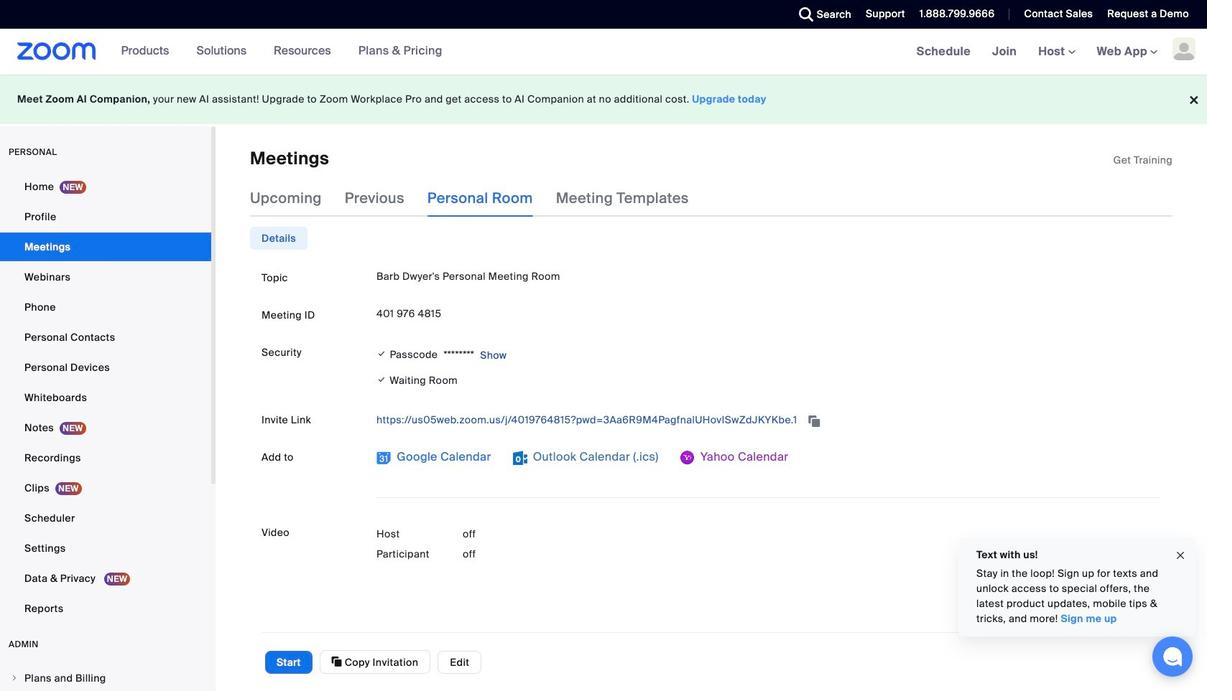Task type: vqa. For each thing, say whether or not it's contained in the screenshot.
Open chat image
yes



Task type: locate. For each thing, give the bounding box(es) containing it.
tab list
[[250, 227, 308, 250]]

close image
[[1175, 548, 1186, 564]]

tabs of meeting tab list
[[250, 180, 712, 217]]

personal menu menu
[[0, 172, 211, 625]]

copy image
[[332, 656, 342, 669]]

checked image
[[377, 347, 387, 362]]

tab
[[250, 227, 308, 250]]

application
[[1113, 153, 1173, 167], [377, 409, 1161, 432]]

checked image
[[377, 373, 387, 388]]

0 vertical spatial application
[[1113, 153, 1173, 167]]

menu item
[[0, 665, 211, 692]]

banner
[[0, 29, 1207, 75]]

footer
[[0, 75, 1207, 124]]

right image
[[10, 675, 19, 683]]



Task type: describe. For each thing, give the bounding box(es) containing it.
zoom logo image
[[17, 42, 96, 60]]

add to google calendar image
[[377, 452, 391, 466]]

add to outlook calendar (.ics) image
[[513, 452, 527, 466]]

open chat image
[[1163, 647, 1183, 668]]

product information navigation
[[96, 29, 453, 75]]

profile picture image
[[1173, 37, 1196, 60]]

1 vertical spatial application
[[377, 409, 1161, 432]]

meetings navigation
[[906, 29, 1207, 75]]

add to yahoo calendar image
[[680, 452, 695, 466]]



